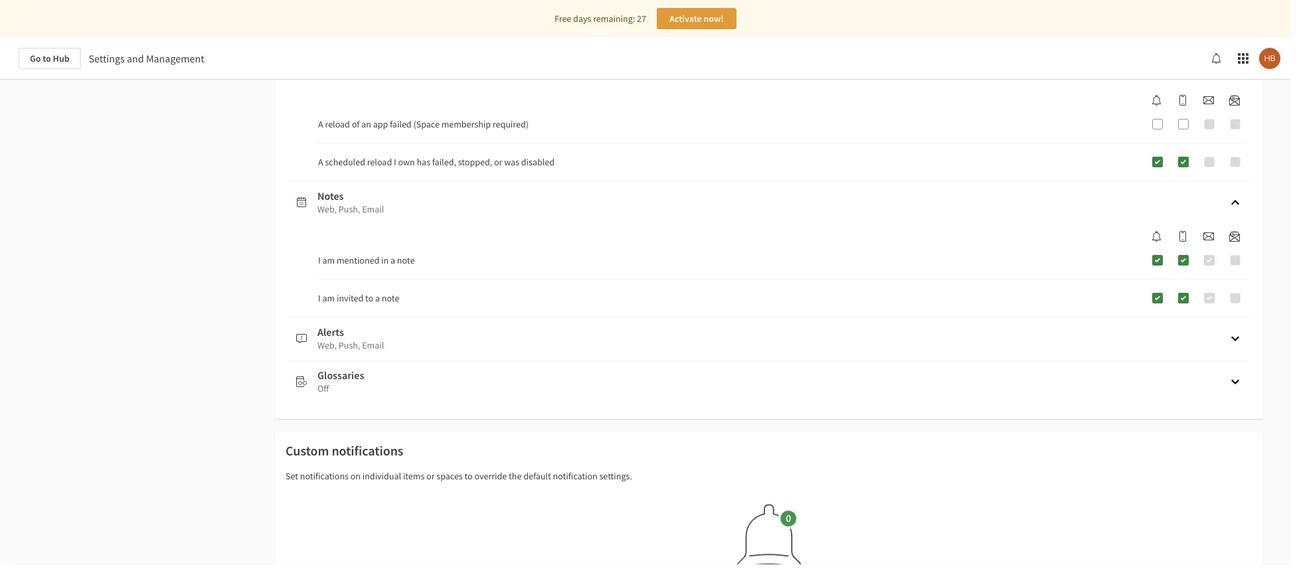 Task type: describe. For each thing, give the bounding box(es) containing it.
activate now!
[[670, 13, 724, 25]]

push, for alerts
[[339, 339, 360, 351]]

notifications bundled in a daily email digest image for a scheduled reload i own has failed, stopped, or was disabled
[[1230, 95, 1240, 106]]

notifications when using qlik sense in a browser element for i am invited to a note
[[1147, 231, 1168, 242]]

an
[[361, 118, 371, 130]]

app
[[373, 118, 388, 130]]

glossaries
[[318, 369, 364, 382]]

1 vertical spatial to
[[365, 292, 373, 304]]

push, for notes
[[339, 203, 360, 215]]

notifications sent to your email image for a scheduled reload i own has failed, stopped, or was disabled
[[1204, 95, 1214, 106]]

failed
[[390, 118, 412, 130]]

1 vertical spatial reload
[[367, 156, 392, 168]]

glossaries off
[[318, 369, 364, 395]]

(space
[[413, 118, 440, 130]]

custom
[[286, 443, 329, 459]]

i for i am invited to a note
[[318, 292, 321, 304]]

notes web, push, email
[[318, 189, 384, 215]]

email for notes
[[362, 203, 384, 215]]

now!
[[704, 13, 724, 25]]

0 vertical spatial or
[[494, 156, 502, 168]]

individual
[[363, 470, 401, 482]]

required)
[[493, 118, 529, 130]]

disabled
[[521, 156, 555, 168]]

scheduled
[[325, 156, 365, 168]]

0 horizontal spatial to
[[43, 52, 51, 64]]

a for a reload of an app failed (space membership required)
[[318, 118, 323, 130]]

custom notifications
[[286, 443, 404, 459]]

free
[[555, 13, 571, 25]]

a for a scheduled reload i own has failed, stopped, or was disabled
[[318, 156, 323, 168]]

notifications when using qlik sense in a browser element for a scheduled reload i own has failed, stopped, or was disabled
[[1147, 95, 1168, 106]]

settings.
[[600, 470, 632, 482]]

notifications when using qlik sense in a browser image for a scheduled reload i own has failed, stopped, or was disabled
[[1152, 95, 1162, 106]]

set notifications on individual items or spaces to override the default notification settings.
[[286, 470, 632, 482]]

hub
[[53, 52, 69, 64]]

web, for notes
[[318, 203, 337, 215]]

a for in
[[391, 254, 395, 266]]

custom notifications main content
[[0, 0, 1291, 565]]

27
[[637, 13, 646, 25]]

free days remaining: 27
[[555, 13, 646, 25]]

push notifications in qlik sense mobile element for a scheduled reload i own has failed, stopped, or was disabled
[[1172, 95, 1194, 106]]

override
[[475, 470, 507, 482]]

of
[[352, 118, 360, 130]]

alerts web, push, email
[[318, 325, 384, 351]]

in
[[381, 254, 389, 266]]

notifications sent to your email element for a scheduled reload i own has failed, stopped, or was disabled
[[1198, 95, 1220, 106]]

and
[[127, 52, 144, 65]]

i am invited to a note
[[318, 292, 399, 304]]

i am mentioned in a note
[[318, 254, 415, 266]]

the
[[509, 470, 522, 482]]

a scheduled reload i own has failed, stopped, or was disabled
[[318, 156, 555, 168]]

a reload of an app failed (space membership required)
[[318, 118, 529, 130]]

am for invited
[[322, 292, 335, 304]]

go to hub
[[30, 52, 69, 64]]

0 horizontal spatial or
[[427, 470, 435, 482]]

go
[[30, 52, 41, 64]]

notifications for custom
[[332, 443, 404, 459]]

own
[[398, 156, 415, 168]]

alerts
[[318, 325, 344, 339]]

notifications bundled in a daily email digest image for i am invited to a note
[[1230, 231, 1240, 242]]

on
[[351, 470, 361, 482]]

web, for alerts
[[318, 339, 337, 351]]



Task type: vqa. For each thing, say whether or not it's contained in the screenshot.
rightmost the Owner
no



Task type: locate. For each thing, give the bounding box(es) containing it.
push notifications in qlik sense mobile image for i am invited to a note
[[1178, 231, 1188, 242]]

web, down alerts
[[318, 339, 337, 351]]

push notifications in qlik sense mobile image
[[1178, 95, 1188, 106], [1178, 231, 1188, 242]]

2 vertical spatial to
[[465, 470, 473, 482]]

or right items
[[427, 470, 435, 482]]

1 horizontal spatial or
[[494, 156, 502, 168]]

1 push, from the top
[[339, 203, 360, 215]]

2 push notifications in qlik sense mobile image from the top
[[1178, 231, 1188, 242]]

mentioned
[[337, 254, 379, 266]]

2 notifications sent to your email image from the top
[[1204, 231, 1214, 242]]

email up glossaries
[[362, 339, 384, 351]]

notifications when using qlik sense in a browser image for i am invited to a note
[[1152, 231, 1162, 242]]

1 notifications bundled in a daily email digest image from the top
[[1230, 95, 1240, 106]]

1 notifications sent to your email element from the top
[[1198, 95, 1220, 106]]

0 vertical spatial push,
[[339, 203, 360, 215]]

2 notifications when using qlik sense in a browser image from the top
[[1152, 231, 1162, 242]]

notifications bundled in a daily email digest element for i am invited to a note
[[1224, 231, 1246, 242]]

2 am from the top
[[322, 292, 335, 304]]

2 notifications bundled in a daily email digest element from the top
[[1224, 231, 1246, 242]]

a for to
[[375, 292, 380, 304]]

a right 'in'
[[391, 254, 395, 266]]

1 vertical spatial notifications bundled in a daily email digest element
[[1224, 231, 1246, 242]]

notifications bundled in a daily email digest element
[[1224, 95, 1246, 106], [1224, 231, 1246, 242]]

0 vertical spatial am
[[322, 254, 335, 266]]

1 vertical spatial notifications when using qlik sense in a browser image
[[1152, 231, 1162, 242]]

or left was
[[494, 156, 502, 168]]

i
[[394, 156, 396, 168], [318, 254, 321, 266], [318, 292, 321, 304]]

note
[[397, 254, 415, 266], [382, 292, 399, 304]]

notifications sent to your email element for i am invited to a note
[[1198, 231, 1220, 242]]

failed,
[[432, 156, 456, 168]]

email for alerts
[[362, 339, 384, 351]]

spaces
[[437, 470, 463, 482]]

to right go
[[43, 52, 51, 64]]

a right "invited"
[[375, 292, 380, 304]]

notifications for set
[[300, 470, 349, 482]]

1 push notifications in qlik sense mobile element from the top
[[1172, 95, 1194, 106]]

notifications sent to your email image
[[1204, 95, 1214, 106], [1204, 231, 1214, 242]]

has
[[417, 156, 430, 168]]

push notifications in qlik sense mobile image for a scheduled reload i own has failed, stopped, or was disabled
[[1178, 95, 1188, 106]]

web, inside notes web, push, email
[[318, 203, 337, 215]]

stopped,
[[458, 156, 492, 168]]

notifications sent to your email image for i am invited to a note
[[1204, 231, 1214, 242]]

days
[[573, 13, 591, 25]]

0 vertical spatial push notifications in qlik sense mobile image
[[1178, 95, 1188, 106]]

notification
[[553, 470, 598, 482]]

1 vertical spatial am
[[322, 292, 335, 304]]

push, down alerts
[[339, 339, 360, 351]]

1 vertical spatial notifications
[[300, 470, 349, 482]]

activate now! link
[[657, 8, 737, 29]]

items
[[403, 470, 425, 482]]

0 vertical spatial email
[[362, 203, 384, 215]]

default
[[524, 470, 551, 482]]

to right spaces
[[465, 470, 473, 482]]

2 vertical spatial i
[[318, 292, 321, 304]]

note down 'in'
[[382, 292, 399, 304]]

email
[[362, 203, 384, 215], [362, 339, 384, 351]]

2 push, from the top
[[339, 339, 360, 351]]

0 vertical spatial notifications when using qlik sense in a browser image
[[1152, 95, 1162, 106]]

1 notifications when using qlik sense in a browser image from the top
[[1152, 95, 1162, 106]]

2 notifications sent to your email element from the top
[[1198, 231, 1220, 242]]

notifications
[[332, 443, 404, 459], [300, 470, 349, 482]]

reload
[[325, 118, 350, 130], [367, 156, 392, 168]]

to
[[43, 52, 51, 64], [365, 292, 373, 304], [465, 470, 473, 482]]

email up i am mentioned in a note
[[362, 203, 384, 215]]

1 horizontal spatial to
[[365, 292, 373, 304]]

0 vertical spatial notifications bundled in a daily email digest element
[[1224, 95, 1246, 106]]

1 vertical spatial i
[[318, 254, 321, 266]]

am
[[322, 254, 335, 266], [322, 292, 335, 304]]

i left own
[[394, 156, 396, 168]]

0 vertical spatial reload
[[325, 118, 350, 130]]

am left mentioned
[[322, 254, 335, 266]]

2 push notifications in qlik sense mobile element from the top
[[1172, 231, 1194, 242]]

1 a from the top
[[318, 118, 323, 130]]

a
[[391, 254, 395, 266], [375, 292, 380, 304]]

0 vertical spatial a
[[318, 118, 323, 130]]

email inside alerts web, push, email
[[362, 339, 384, 351]]

1 vertical spatial push notifications in qlik sense mobile element
[[1172, 231, 1194, 242]]

email inside notes web, push, email
[[362, 203, 384, 215]]

push notifications in qlik sense mobile element for i am invited to a note
[[1172, 231, 1194, 242]]

remaining:
[[593, 13, 635, 25]]

1 vertical spatial notifications when using qlik sense in a browser element
[[1147, 231, 1168, 242]]

1 notifications sent to your email image from the top
[[1204, 95, 1214, 106]]

0 vertical spatial note
[[397, 254, 415, 266]]

membership
[[441, 118, 491, 130]]

notifications bundled in a daily email digest image
[[1230, 95, 1240, 106], [1230, 231, 1240, 242]]

to right "invited"
[[365, 292, 373, 304]]

0 vertical spatial notifications
[[332, 443, 404, 459]]

am for mentioned
[[322, 254, 335, 266]]

notifications when using qlik sense in a browser image
[[1152, 95, 1162, 106], [1152, 231, 1162, 242]]

off
[[318, 383, 329, 395]]

0 horizontal spatial a
[[375, 292, 380, 304]]

1 vertical spatial web,
[[318, 339, 337, 351]]

push notifications in qlik sense mobile element
[[1172, 95, 1194, 106], [1172, 231, 1194, 242]]

i left mentioned
[[318, 254, 321, 266]]

push,
[[339, 203, 360, 215], [339, 339, 360, 351]]

0 vertical spatial notifications sent to your email element
[[1198, 95, 1220, 106]]

activate
[[670, 13, 702, 25]]

i for i am mentioned in a note
[[318, 254, 321, 266]]

note for i am mentioned in a note
[[397, 254, 415, 266]]

web, down notes at the top of the page
[[318, 203, 337, 215]]

web,
[[318, 203, 337, 215], [318, 339, 337, 351]]

0 vertical spatial to
[[43, 52, 51, 64]]

notes
[[318, 189, 344, 203]]

notifications when using qlik sense in a browser element
[[1147, 95, 1168, 106], [1147, 231, 1168, 242]]

1 web, from the top
[[318, 203, 337, 215]]

a left scheduled
[[318, 156, 323, 168]]

notifications sent to your email element
[[1198, 95, 1220, 106], [1198, 231, 1220, 242]]

reload left own
[[367, 156, 392, 168]]

am left "invited"
[[322, 292, 335, 304]]

0 vertical spatial a
[[391, 254, 395, 266]]

0 vertical spatial notifications bundled in a daily email digest image
[[1230, 95, 1240, 106]]

web, inside alerts web, push, email
[[318, 339, 337, 351]]

reload left of
[[325, 118, 350, 130]]

invited
[[337, 292, 364, 304]]

0 vertical spatial notifications when using qlik sense in a browser element
[[1147, 95, 1168, 106]]

0 horizontal spatial reload
[[325, 118, 350, 130]]

1 vertical spatial email
[[362, 339, 384, 351]]

1 vertical spatial notifications bundled in a daily email digest image
[[1230, 231, 1240, 242]]

2 a from the top
[[318, 156, 323, 168]]

1 am from the top
[[322, 254, 335, 266]]

push, inside notes web, push, email
[[339, 203, 360, 215]]

1 horizontal spatial reload
[[367, 156, 392, 168]]

note right 'in'
[[397, 254, 415, 266]]

1 vertical spatial push,
[[339, 339, 360, 351]]

2 web, from the top
[[318, 339, 337, 351]]

go to hub link
[[19, 48, 81, 69]]

1 notifications bundled in a daily email digest element from the top
[[1224, 95, 1246, 106]]

1 vertical spatial push notifications in qlik sense mobile image
[[1178, 231, 1188, 242]]

1 vertical spatial or
[[427, 470, 435, 482]]

a left of
[[318, 118, 323, 130]]

management
[[146, 52, 204, 65]]

0 vertical spatial i
[[394, 156, 396, 168]]

1 email from the top
[[362, 203, 384, 215]]

1 vertical spatial note
[[382, 292, 399, 304]]

1 notifications when using qlik sense in a browser element from the top
[[1147, 95, 1168, 106]]

notifications up on
[[332, 443, 404, 459]]

2 notifications bundled in a daily email digest image from the top
[[1230, 231, 1240, 242]]

settings and management
[[89, 52, 204, 65]]

1 horizontal spatial a
[[391, 254, 395, 266]]

was
[[504, 156, 519, 168]]

1 vertical spatial notifications sent to your email element
[[1198, 231, 1220, 242]]

2 horizontal spatial to
[[465, 470, 473, 482]]

howard brown image
[[1259, 48, 1281, 69]]

set
[[286, 470, 298, 482]]

1 vertical spatial a
[[375, 292, 380, 304]]

2 notifications when using qlik sense in a browser element from the top
[[1147, 231, 1168, 242]]

settings
[[89, 52, 125, 65]]

0 vertical spatial notifications sent to your email image
[[1204, 95, 1214, 106]]

note for i am invited to a note
[[382, 292, 399, 304]]

i left "invited"
[[318, 292, 321, 304]]

2 email from the top
[[362, 339, 384, 351]]

0 vertical spatial push notifications in qlik sense mobile element
[[1172, 95, 1194, 106]]

notifications down custom
[[300, 470, 349, 482]]

1 vertical spatial a
[[318, 156, 323, 168]]

1 push notifications in qlik sense mobile image from the top
[[1178, 95, 1188, 106]]

notifications bundled in a daily email digest element for a scheduled reload i own has failed, stopped, or was disabled
[[1224, 95, 1246, 106]]

push, inside alerts web, push, email
[[339, 339, 360, 351]]

push, down notes at the top of the page
[[339, 203, 360, 215]]

0 vertical spatial web,
[[318, 203, 337, 215]]

1 vertical spatial notifications sent to your email image
[[1204, 231, 1214, 242]]

or
[[494, 156, 502, 168], [427, 470, 435, 482]]

a
[[318, 118, 323, 130], [318, 156, 323, 168]]



